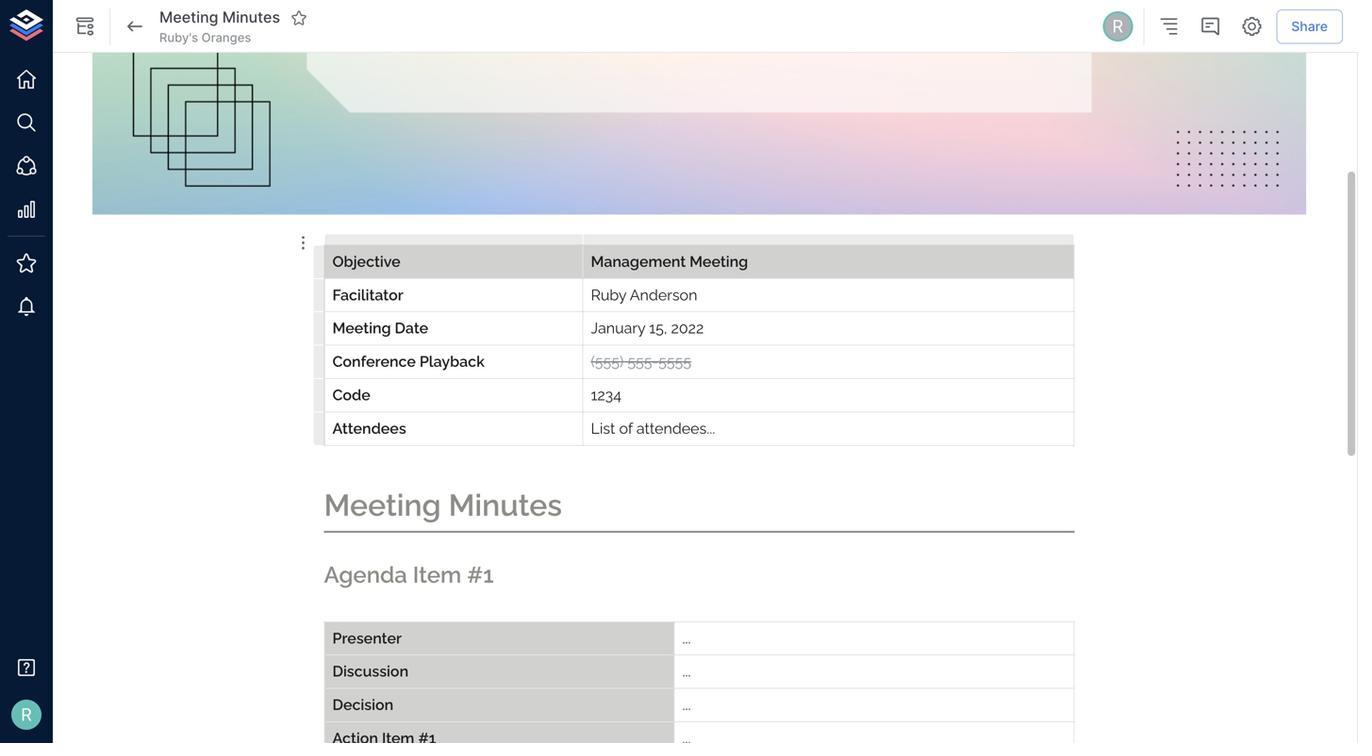 Task type: locate. For each thing, give the bounding box(es) containing it.
meeting
[[159, 8, 218, 27], [690, 253, 748, 270], [333, 319, 391, 337], [324, 487, 441, 523]]

minutes up '#1'
[[449, 487, 562, 523]]

agenda item #1
[[324, 562, 494, 588]]

ruby
[[591, 286, 626, 304]]

minutes
[[222, 8, 280, 27], [449, 487, 562, 523]]

r button
[[1100, 8, 1136, 44], [6, 694, 47, 736]]

conference
[[333, 353, 416, 370]]

discussion
[[333, 663, 409, 680]]

ruby's oranges link
[[159, 29, 251, 46]]

1 vertical spatial meeting minutes
[[324, 487, 562, 523]]

meeting minutes up 'item' in the left bottom of the page
[[324, 487, 562, 523]]

r
[[1113, 16, 1124, 37], [21, 705, 32, 725]]

1 vertical spatial ...
[[682, 663, 691, 680]]

meeting minutes up oranges
[[159, 8, 280, 27]]

2 ... from the top
[[682, 663, 691, 680]]

0 vertical spatial r
[[1113, 16, 1124, 37]]

meeting up the agenda at bottom
[[324, 487, 441, 523]]

0 vertical spatial minutes
[[222, 8, 280, 27]]

1 horizontal spatial r
[[1113, 16, 1124, 37]]

2022
[[671, 319, 704, 337]]

15,
[[649, 319, 667, 337]]

1 vertical spatial minutes
[[449, 487, 562, 523]]

ruby's oranges
[[159, 30, 251, 45]]

minutes up oranges
[[222, 8, 280, 27]]

1 horizontal spatial meeting minutes
[[324, 487, 562, 523]]

0 horizontal spatial r
[[21, 705, 32, 725]]

5555
[[659, 353, 691, 370]]

0 vertical spatial meeting minutes
[[159, 8, 280, 27]]

show wiki image
[[74, 15, 96, 38]]

list of attendees...
[[591, 420, 715, 437]]

meeting up anderson
[[690, 253, 748, 270]]

january
[[591, 319, 645, 337]]

go back image
[[124, 15, 146, 38]]

presenter
[[333, 629, 402, 647]]

conference playback
[[333, 353, 485, 370]]

1 ... from the top
[[682, 629, 691, 647]]

... for decision
[[682, 696, 691, 714]]

0 horizontal spatial minutes
[[222, 8, 280, 27]]

0 horizontal spatial meeting minutes
[[159, 8, 280, 27]]

0 vertical spatial ...
[[682, 629, 691, 647]]

0 vertical spatial r button
[[1100, 8, 1136, 44]]

3 ... from the top
[[682, 696, 691, 714]]

2 vertical spatial ...
[[682, 696, 691, 714]]

#1
[[467, 562, 494, 588]]

1 horizontal spatial minutes
[[449, 487, 562, 523]]

attendees...
[[637, 420, 715, 437]]

...
[[682, 629, 691, 647], [682, 663, 691, 680], [682, 696, 691, 714]]

meeting date
[[333, 319, 428, 337]]

0 horizontal spatial r button
[[6, 694, 47, 736]]

meeting minutes
[[159, 8, 280, 27], [324, 487, 562, 523]]

facilitator
[[333, 286, 403, 304]]

... for discussion
[[682, 663, 691, 680]]



Task type: describe. For each thing, give the bounding box(es) containing it.
ruby's
[[159, 30, 198, 45]]

objective
[[333, 253, 401, 270]]

agenda
[[324, 562, 407, 588]]

(555) 555-5555
[[591, 353, 691, 370]]

decision
[[333, 696, 394, 714]]

comments image
[[1199, 15, 1222, 38]]

settings image
[[1241, 15, 1263, 38]]

share button
[[1277, 9, 1343, 44]]

item
[[413, 562, 462, 588]]

(555)
[[591, 353, 624, 370]]

code
[[333, 386, 371, 404]]

attendees
[[333, 420, 406, 437]]

playback
[[420, 353, 485, 370]]

... for presenter
[[682, 629, 691, 647]]

oranges
[[201, 30, 251, 45]]

of
[[619, 420, 633, 437]]

ruby anderson
[[591, 286, 697, 304]]

meeting down facilitator
[[333, 319, 391, 337]]

list
[[591, 420, 615, 437]]

1234
[[591, 386, 622, 404]]

1 vertical spatial r
[[21, 705, 32, 725]]

table of contents image
[[1158, 15, 1180, 38]]

1 vertical spatial r button
[[6, 694, 47, 736]]

meeting up ruby's
[[159, 8, 218, 27]]

1 horizontal spatial r button
[[1100, 8, 1136, 44]]

anderson
[[630, 286, 697, 304]]

date
[[395, 319, 428, 337]]

management meeting
[[591, 253, 748, 270]]

555-
[[628, 353, 659, 370]]

management
[[591, 253, 686, 270]]

january 15, 2022
[[591, 319, 704, 337]]

favorite image
[[291, 9, 308, 26]]

share
[[1292, 18, 1328, 34]]



Task type: vqa. For each thing, say whether or not it's contained in the screenshot.
2nd "..." from the bottom
yes



